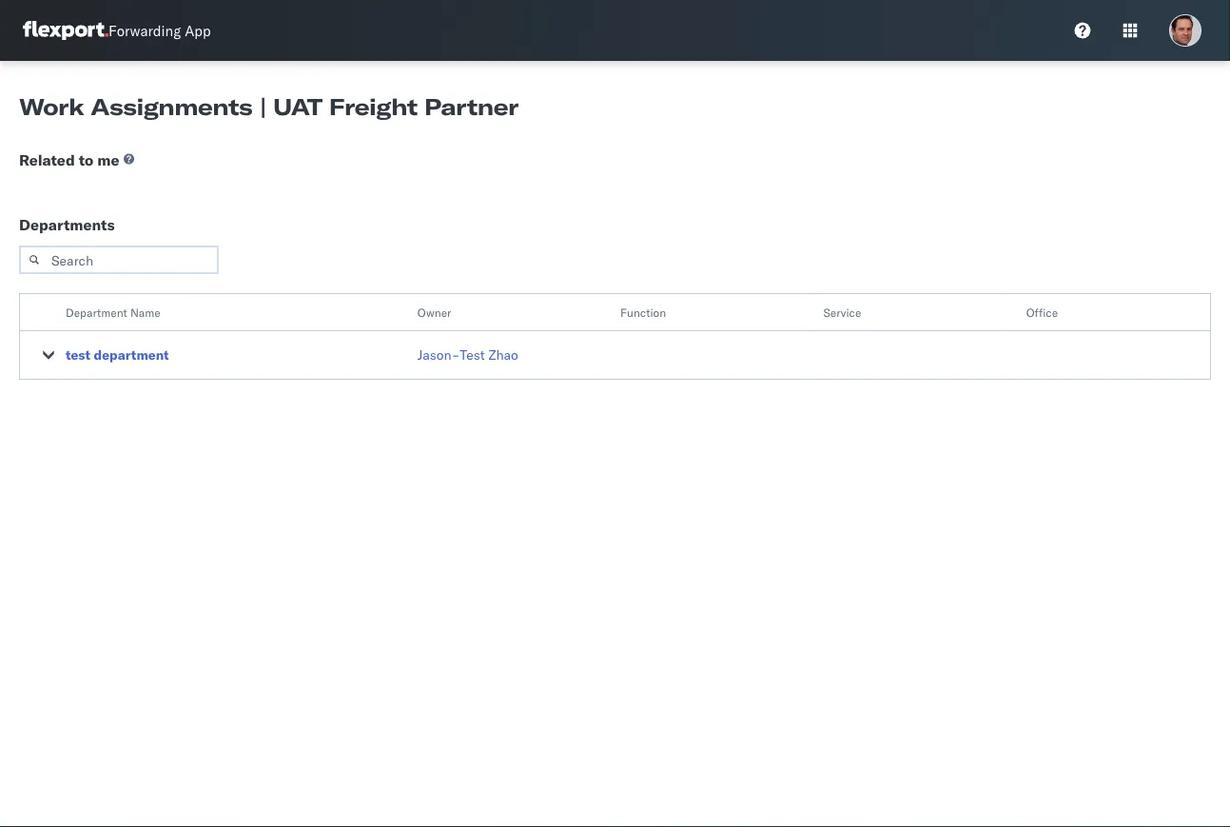 Task type: locate. For each thing, give the bounding box(es) containing it.
name
[[130, 305, 161, 319]]

department
[[66, 305, 127, 319]]

test
[[460, 347, 485, 363]]

department
[[94, 347, 169, 363]]

uat
[[274, 92, 322, 121]]

zhao
[[489, 347, 519, 363]]

jason-test zhao
[[418, 347, 519, 363]]

department name
[[66, 305, 161, 319]]

work assignments | uat freight partner
[[19, 92, 519, 121]]

departments
[[19, 215, 115, 234]]

function
[[621, 305, 667, 319]]

|
[[259, 92, 267, 121]]

app
[[185, 21, 211, 40]]

related
[[19, 150, 75, 169]]

flexport. image
[[23, 21, 109, 40]]

service
[[824, 305, 862, 319]]

Search text field
[[19, 246, 219, 274]]

freight
[[329, 92, 418, 121]]



Task type: vqa. For each thing, say whether or not it's contained in the screenshot.
Function
yes



Task type: describe. For each thing, give the bounding box(es) containing it.
test department
[[66, 347, 169, 363]]

forwarding app link
[[23, 21, 211, 40]]

work
[[19, 92, 84, 121]]

jason-
[[418, 347, 460, 363]]

owner
[[418, 305, 452, 319]]

partner
[[425, 92, 519, 121]]

jason-test zhao link
[[418, 346, 519, 365]]

test
[[66, 347, 91, 363]]

office
[[1027, 305, 1059, 319]]

related to me
[[19, 150, 119, 169]]

forwarding app
[[109, 21, 211, 40]]

test department link
[[66, 346, 169, 365]]

forwarding
[[109, 21, 181, 40]]

me
[[97, 150, 119, 169]]

assignments
[[91, 92, 253, 121]]

to
[[79, 150, 94, 169]]



